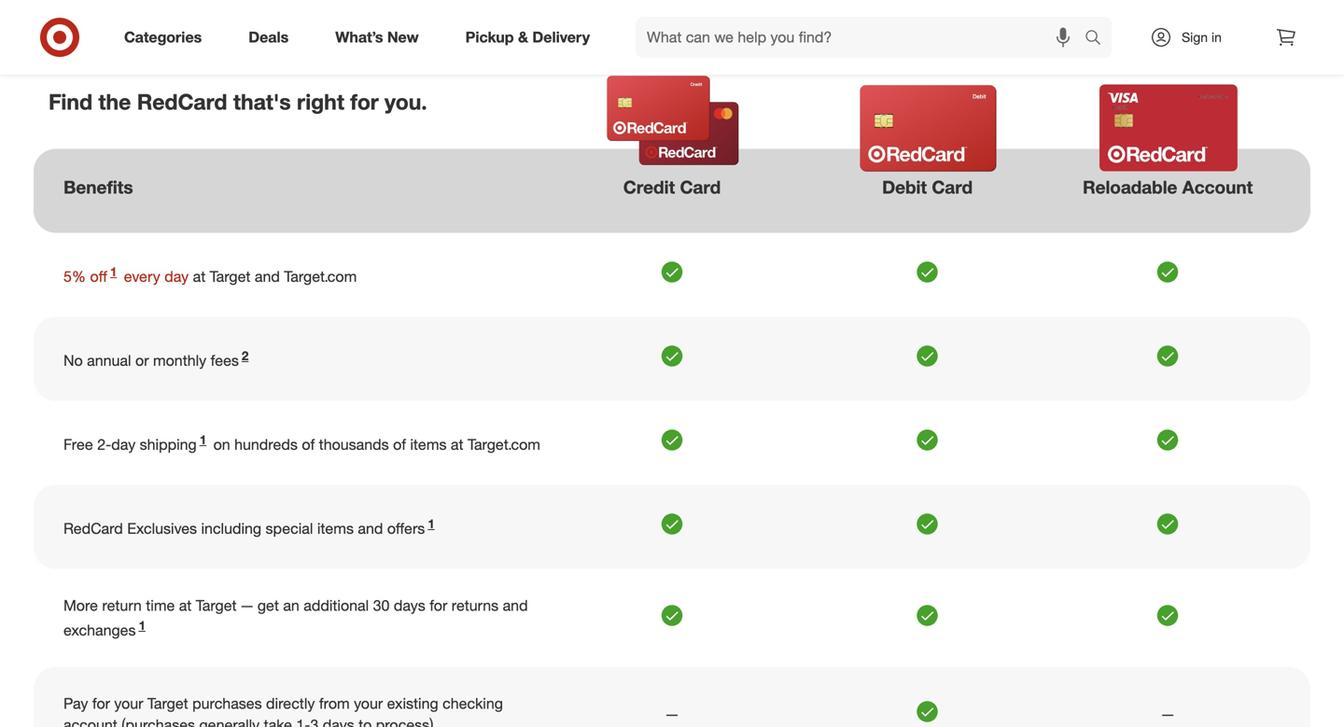 Task type: locate. For each thing, give the bounding box(es) containing it.
1 horizontal spatial your
[[354, 695, 383, 713]]

0 horizontal spatial for
[[92, 695, 110, 713]]

days
[[394, 597, 426, 615], [323, 716, 355, 727]]

1 vertical spatial days
[[323, 716, 355, 727]]

card for credit card
[[680, 176, 721, 198]]

for
[[350, 89, 379, 115], [430, 597, 448, 615], [92, 695, 110, 713]]

2 vertical spatial for
[[92, 695, 110, 713]]

days right 30
[[394, 597, 426, 615]]

1 down return
[[139, 618, 146, 633]]

your up (purchases
[[114, 695, 143, 713]]

day right every
[[165, 267, 189, 286]]

the
[[98, 89, 131, 115]]

redcard inside redcard exclusives including special items and offers 1
[[63, 520, 123, 538]]

days down from
[[323, 716, 355, 727]]

and
[[255, 267, 280, 286], [358, 520, 383, 538], [503, 597, 528, 615]]

your up to
[[354, 695, 383, 713]]

1 link for redcard exclusives including special items and offers 1
[[425, 516, 438, 538]]

return
[[102, 597, 142, 615]]

credit card
[[624, 176, 721, 198]]

items right special
[[317, 520, 354, 538]]

debit card
[[883, 176, 973, 198]]

for left you. on the left top of the page
[[350, 89, 379, 115]]

2 horizontal spatial for
[[430, 597, 448, 615]]

target
[[210, 267, 251, 286], [196, 597, 237, 615], [147, 695, 188, 713]]

1 vertical spatial day
[[111, 436, 136, 454]]

directly
[[266, 695, 315, 713]]

day inside 5% off 1 every day at target and target.com
[[165, 267, 189, 286]]

in
[[1212, 29, 1222, 45]]

redcard
[[137, 89, 227, 115], [63, 520, 123, 538]]

1 link for every day
[[107, 264, 120, 286]]

0 vertical spatial days
[[394, 597, 426, 615]]

redcard down categories link
[[137, 89, 227, 115]]

days inside "pay for your target purchases directly from your existing checking account (purchases generally take 1-3 days to process)"
[[323, 716, 355, 727]]

1 horizontal spatial for
[[350, 89, 379, 115]]

0 vertical spatial target
[[210, 267, 251, 286]]

1 card from the left
[[680, 176, 721, 198]]

right
[[297, 89, 345, 115]]

0 vertical spatial at
[[193, 267, 206, 286]]

including
[[201, 520, 262, 538]]

—
[[241, 597, 253, 615], [666, 706, 679, 724], [1162, 706, 1175, 724]]

1 vertical spatial target
[[196, 597, 237, 615]]

fees
[[211, 351, 239, 370]]

2 link
[[239, 348, 252, 370]]

for up account
[[92, 695, 110, 713]]

an
[[283, 597, 300, 615]]

1 horizontal spatial day
[[165, 267, 189, 286]]

day left shipping
[[111, 436, 136, 454]]

0 vertical spatial for
[[350, 89, 379, 115]]

target up 2
[[210, 267, 251, 286]]

1 vertical spatial at
[[451, 436, 464, 454]]

0 horizontal spatial day
[[111, 436, 136, 454]]

0 horizontal spatial your
[[114, 695, 143, 713]]

of
[[302, 436, 315, 454], [393, 436, 406, 454]]

1
[[110, 264, 117, 279], [200, 432, 206, 447], [428, 516, 435, 531], [139, 618, 146, 633]]

your
[[114, 695, 143, 713], [354, 695, 383, 713]]

annual
[[87, 351, 131, 370]]

0 horizontal spatial target.com
[[284, 267, 357, 286]]

1 horizontal spatial items
[[410, 436, 447, 454]]

1 horizontal spatial card
[[932, 176, 973, 198]]

0 horizontal spatial card
[[680, 176, 721, 198]]

1 link for on hundreds of thousands of items at target.com
[[197, 432, 209, 454]]

1 horizontal spatial target.com
[[468, 436, 541, 454]]

every
[[124, 267, 160, 286]]

1 vertical spatial target.com
[[468, 436, 541, 454]]

that's
[[233, 89, 291, 115]]

deals
[[249, 28, 289, 46]]

0 vertical spatial redcard
[[137, 89, 227, 115]]

1 right offers on the bottom left of page
[[428, 516, 435, 531]]

2 vertical spatial at
[[179, 597, 192, 615]]

purchases
[[192, 695, 262, 713]]

target.com inside free 2-day shipping 1 on hundreds of thousands of items at target.com
[[468, 436, 541, 454]]

1 horizontal spatial at
[[193, 267, 206, 286]]

2
[[242, 348, 249, 363]]

1 vertical spatial for
[[430, 597, 448, 615]]

credit
[[624, 176, 675, 198]]

0 horizontal spatial days
[[323, 716, 355, 727]]

target.com inside 5% off 1 every day at target and target.com
[[284, 267, 357, 286]]

2 vertical spatial and
[[503, 597, 528, 615]]

pay for your target purchases directly from your existing checking account (purchases generally take 1-3 days to process)
[[63, 695, 503, 727]]

1 horizontal spatial of
[[393, 436, 406, 454]]

day
[[165, 267, 189, 286], [111, 436, 136, 454]]

redcard credit image
[[586, 73, 760, 167]]

and inside more return time at target — get an additional 30 days for returns and exchanges
[[503, 597, 528, 615]]

card right 'credit'
[[680, 176, 721, 198]]

target inside 5% off 1 every day at target and target.com
[[210, 267, 251, 286]]

1 vertical spatial redcard
[[63, 520, 123, 538]]

no annual or monthly fees 2
[[63, 348, 249, 370]]

and inside 5% off 1 every day at target and target.com
[[255, 267, 280, 286]]

5%
[[63, 267, 86, 286]]

1 link
[[107, 264, 120, 286], [197, 432, 209, 454], [425, 516, 438, 538], [136, 618, 148, 640]]

1 vertical spatial and
[[358, 520, 383, 538]]

target left get
[[196, 597, 237, 615]]

2 horizontal spatial and
[[503, 597, 528, 615]]

pickup
[[466, 28, 514, 46]]

2 card from the left
[[932, 176, 973, 198]]

target.com
[[284, 267, 357, 286], [468, 436, 541, 454]]

1 right off
[[110, 264, 117, 279]]

2 vertical spatial target
[[147, 695, 188, 713]]

0 horizontal spatial and
[[255, 267, 280, 286]]

thousands
[[319, 436, 389, 454]]

reloadable
[[1083, 176, 1178, 198]]

0 vertical spatial day
[[165, 267, 189, 286]]

card right debit
[[932, 176, 973, 198]]

1 vertical spatial items
[[317, 520, 354, 538]]

of right "hundreds"
[[302, 436, 315, 454]]

target up (purchases
[[147, 695, 188, 713]]

card for debit card
[[932, 176, 973, 198]]

0 vertical spatial target.com
[[284, 267, 357, 286]]

what's
[[335, 28, 383, 46]]

categories
[[124, 28, 202, 46]]

process)
[[376, 716, 434, 727]]

items inside redcard exclusives including special items and offers 1
[[317, 520, 354, 538]]

redcard left exclusives on the bottom of page
[[63, 520, 123, 538]]

0 horizontal spatial at
[[179, 597, 192, 615]]

0 horizontal spatial of
[[302, 436, 315, 454]]

at inside more return time at target — get an additional 30 days for returns and exchanges
[[179, 597, 192, 615]]

for left returns
[[430, 597, 448, 615]]

2 horizontal spatial at
[[451, 436, 464, 454]]

offers
[[387, 520, 425, 538]]

0 horizontal spatial items
[[317, 520, 354, 538]]

to
[[359, 716, 372, 727]]

card
[[680, 176, 721, 198], [932, 176, 973, 198]]

1 left on
[[200, 432, 206, 447]]

items right thousands
[[410, 436, 447, 454]]

at inside 5% off 1 every day at target and target.com
[[193, 267, 206, 286]]

exclusives
[[127, 520, 197, 538]]

get
[[258, 597, 279, 615]]

at
[[193, 267, 206, 286], [451, 436, 464, 454], [179, 597, 192, 615]]

debit
[[883, 176, 927, 198]]

0 horizontal spatial —
[[241, 597, 253, 615]]

1 horizontal spatial and
[[358, 520, 383, 538]]

special
[[266, 520, 313, 538]]

1 horizontal spatial days
[[394, 597, 426, 615]]

items inside free 2-day shipping 1 on hundreds of thousands of items at target.com
[[410, 436, 447, 454]]

items
[[410, 436, 447, 454], [317, 520, 354, 538]]

0 vertical spatial and
[[255, 267, 280, 286]]

delivery
[[533, 28, 590, 46]]

of right thousands
[[393, 436, 406, 454]]

what's new
[[335, 28, 419, 46]]

30
[[373, 597, 390, 615]]

0 vertical spatial items
[[410, 436, 447, 454]]

0 horizontal spatial redcard
[[63, 520, 123, 538]]

sign in
[[1182, 29, 1222, 45]]



Task type: vqa. For each thing, say whether or not it's contained in the screenshot.
RedCard Exclusives including special items and offers 1
yes



Task type: describe. For each thing, give the bounding box(es) containing it.
1-
[[296, 716, 310, 727]]

1 of from the left
[[302, 436, 315, 454]]

account
[[63, 716, 117, 727]]

take
[[264, 716, 292, 727]]

1 your from the left
[[114, 695, 143, 713]]

at inside free 2-day shipping 1 on hundreds of thousands of items at target.com
[[451, 436, 464, 454]]

no
[[63, 351, 83, 370]]

2-
[[97, 436, 111, 454]]

day inside free 2-day shipping 1 on hundreds of thousands of items at target.com
[[111, 436, 136, 454]]

from
[[319, 695, 350, 713]]

(purchases
[[122, 716, 195, 727]]

monthly
[[153, 351, 207, 370]]

5% off 1 every day at target and target.com
[[63, 264, 357, 286]]

target inside more return time at target — get an additional 30 days for returns and exchanges
[[196, 597, 237, 615]]

more return time at target — get an additional 30 days for returns and exchanges
[[63, 597, 528, 640]]

off
[[90, 267, 107, 286]]

2 your from the left
[[354, 695, 383, 713]]

hundreds
[[234, 436, 298, 454]]

redcard exclusives including special items and offers 1
[[63, 516, 435, 538]]

1 horizontal spatial —
[[666, 706, 679, 724]]

shipping
[[140, 436, 197, 454]]

time
[[146, 597, 175, 615]]

sign
[[1182, 29, 1208, 45]]

benefits
[[63, 176, 133, 198]]

find
[[49, 89, 92, 115]]

account
[[1183, 176, 1253, 198]]

generally
[[199, 716, 260, 727]]

1 horizontal spatial redcard
[[137, 89, 227, 115]]

new
[[387, 28, 419, 46]]

returns
[[452, 597, 499, 615]]

free 2-day shipping 1 on hundreds of thousands of items at target.com
[[63, 432, 541, 454]]

deals link
[[233, 17, 312, 58]]

days inside more return time at target — get an additional 30 days for returns and exchanges
[[394, 597, 426, 615]]

pickup & delivery link
[[450, 17, 614, 58]]

exchanges
[[63, 621, 136, 640]]

redcard reloadable account image
[[1082, 84, 1256, 171]]

redcard debit image
[[842, 82, 1016, 175]]

reloadable account
[[1083, 176, 1253, 198]]

3
[[310, 716, 319, 727]]

on
[[213, 436, 230, 454]]

pay
[[63, 695, 88, 713]]

find the redcard that's right for you.
[[49, 89, 427, 115]]

for inside "pay for your target purchases directly from your existing checking account (purchases generally take 1-3 days to process)"
[[92, 695, 110, 713]]

sign in link
[[1135, 17, 1251, 58]]

2 of from the left
[[393, 436, 406, 454]]

what's new link
[[320, 17, 442, 58]]

more
[[63, 597, 98, 615]]

or
[[135, 351, 149, 370]]

&
[[518, 28, 528, 46]]

1 inside free 2-day shipping 1 on hundreds of thousands of items at target.com
[[200, 432, 206, 447]]

search button
[[1077, 17, 1122, 62]]

free
[[63, 436, 93, 454]]

checking
[[443, 695, 503, 713]]

additional
[[304, 597, 369, 615]]

target inside "pay for your target purchases directly from your existing checking account (purchases generally take 1-3 days to process)"
[[147, 695, 188, 713]]

existing
[[387, 695, 439, 713]]

1 inside 5% off 1 every day at target and target.com
[[110, 264, 117, 279]]

you.
[[385, 89, 427, 115]]

2 horizontal spatial —
[[1162, 706, 1175, 724]]

categories link
[[108, 17, 225, 58]]

pickup & delivery
[[466, 28, 590, 46]]

1 inside redcard exclusives including special items and offers 1
[[428, 516, 435, 531]]

What can we help you find? suggestions appear below search field
[[636, 17, 1090, 58]]

search
[[1077, 30, 1122, 48]]

for inside more return time at target — get an additional 30 days for returns and exchanges
[[430, 597, 448, 615]]

— inside more return time at target — get an additional 30 days for returns and exchanges
[[241, 597, 253, 615]]

and inside redcard exclusives including special items and offers 1
[[358, 520, 383, 538]]



